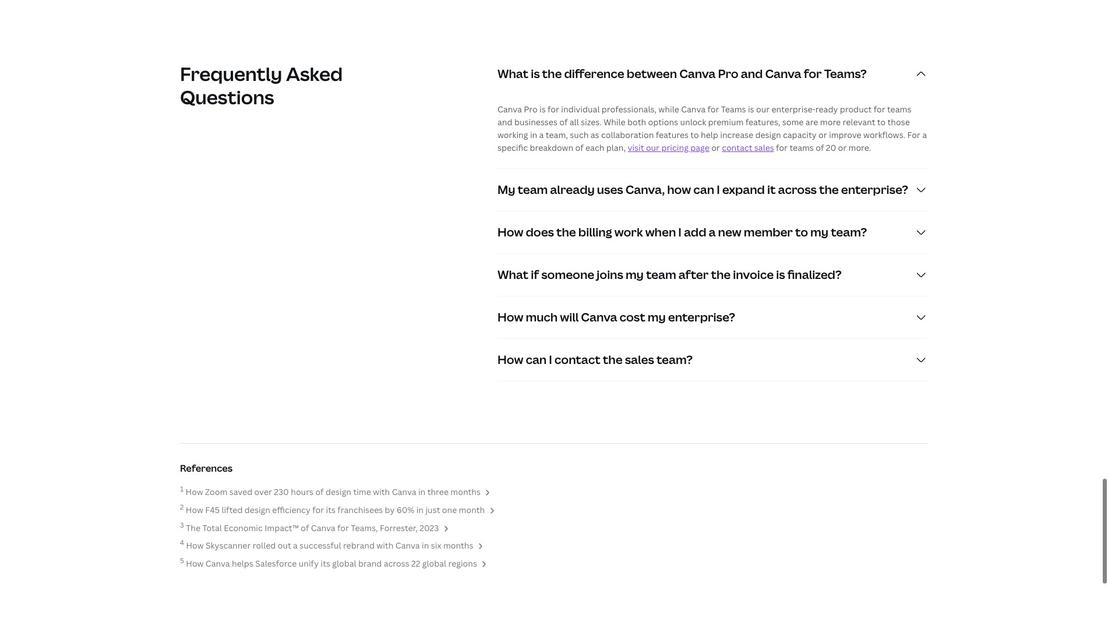 Task type: describe. For each thing, give the bounding box(es) containing it.
2 how f45 lifted design efficiency for its franchisees by 60% in just one month
[[180, 503, 485, 516]]

ready
[[816, 104, 838, 115]]

canva right between
[[679, 66, 716, 81]]

much
[[526, 309, 558, 325]]

businesses
[[514, 116, 557, 127]]

visit our pricing page link
[[628, 142, 709, 153]]

questions
[[180, 84, 274, 109]]

billing
[[578, 224, 612, 240]]

2023
[[420, 522, 439, 533]]

my inside what if someone joins my team after the invoice is finalized? dropdown button
[[626, 267, 644, 282]]

canva right will
[[581, 309, 617, 325]]

4 how skyscanner rolled out a successful rebrand with canva in six months
[[180, 539, 473, 551]]

features
[[656, 129, 689, 140]]

the down the 20
[[819, 182, 839, 197]]

while
[[659, 104, 679, 115]]

visit our pricing page or contact sales for teams of 20 or more.
[[628, 142, 871, 153]]

salesforce
[[255, 558, 297, 569]]

frequently asked questions
[[180, 61, 343, 109]]

teams,
[[351, 522, 378, 533]]

the
[[186, 522, 200, 533]]

for down capacity
[[776, 142, 788, 153]]

skyscanner
[[206, 540, 251, 551]]

for inside '2 how f45 lifted design efficiency for its franchisees by 60% in just one month'
[[312, 505, 324, 516]]

2 horizontal spatial or
[[838, 142, 847, 153]]

sales inside dropdown button
[[625, 352, 654, 367]]

f45
[[205, 505, 220, 516]]

add
[[684, 224, 706, 240]]

in inside canva pro is for individual professionals, while canva for teams is our enterprise-ready product for teams and businesses of all sizes. while both options unlock premium features, some are more relevant to those working in a team, such as collaboration features to help increase design capacity or improve workflows. for a specific breakdown of each plan,
[[530, 129, 537, 140]]

canva inside 3 the total economic impact™️ of canva for teams, forrester, 2023
[[311, 522, 335, 533]]

three
[[427, 487, 449, 498]]

month
[[459, 505, 485, 516]]

contact inside dropdown button
[[555, 352, 601, 367]]

our inside canva pro is for individual professionals, while canva for teams is our enterprise-ready product for teams and businesses of all sizes. while both options unlock premium features, some are more relevant to those working in a team, such as collaboration features to help increase design capacity or improve workflows. for a specific breakdown of each plan,
[[756, 104, 770, 115]]

a inside 4 how skyscanner rolled out a successful rebrand with canva in six months
[[293, 540, 298, 551]]

footnote 2 element
[[180, 503, 184, 512]]

what if someone joins my team after the invoice is finalized? button
[[498, 254, 928, 296]]

how much will canva cost my enterprise?
[[498, 309, 735, 325]]

footnote 4 element
[[180, 539, 184, 547]]

individual
[[561, 104, 600, 115]]

frequently
[[180, 61, 282, 86]]

how inside '2 how f45 lifted design efficiency for its franchisees by 60% in just one month'
[[186, 505, 203, 516]]

across inside dropdown button
[[778, 182, 817, 197]]

5 how canva helps salesforce unify its global brand across 22 global regions
[[180, 557, 477, 569]]

plan,
[[606, 142, 626, 153]]

helps
[[232, 558, 253, 569]]

0 vertical spatial to
[[877, 116, 886, 127]]

franchisees
[[337, 505, 383, 516]]

of left the 20
[[816, 142, 824, 153]]

20
[[826, 142, 836, 153]]

someone
[[541, 267, 594, 282]]

the inside dropdown button
[[556, 224, 576, 240]]

expand
[[722, 182, 765, 197]]

how does the billing work when i add a new member to my team?
[[498, 224, 867, 240]]

what for what is the difference between canva pro and canva for teams?
[[498, 66, 528, 81]]

teams
[[721, 104, 746, 115]]

how can i contact the sales team?
[[498, 352, 693, 367]]

product
[[840, 104, 872, 115]]

options
[[648, 116, 678, 127]]

0 vertical spatial i
[[717, 182, 720, 197]]

joins
[[597, 267, 623, 282]]

230
[[274, 487, 289, 498]]

how
[[667, 182, 691, 197]]

and inside dropdown button
[[741, 66, 763, 81]]

the left difference
[[542, 66, 562, 81]]

2 vertical spatial i
[[549, 352, 552, 367]]

to inside how does the billing work when i add a new member to my team? dropdown button
[[795, 224, 808, 240]]

does
[[526, 224, 554, 240]]

team? inside how does the billing work when i add a new member to my team? dropdown button
[[831, 224, 867, 240]]

what is the difference between canva pro and canva for teams?
[[498, 66, 867, 81]]

with inside 1 how zoom saved over 230 hours of design time with canva in three months
[[373, 487, 390, 498]]

capacity
[[783, 129, 817, 140]]

of inside 3 the total economic impact™️ of canva for teams, forrester, 2023
[[301, 522, 309, 533]]

1 horizontal spatial sales
[[754, 142, 774, 153]]

hours
[[291, 487, 313, 498]]

working
[[498, 129, 528, 140]]

its inside '2 how f45 lifted design efficiency for its franchisees by 60% in just one month'
[[326, 505, 336, 516]]

specific
[[498, 142, 528, 153]]

member
[[744, 224, 793, 240]]

5
[[180, 557, 184, 565]]

and inside canva pro is for individual professionals, while canva for teams is our enterprise-ready product for teams and businesses of all sizes. while both options unlock premium features, some are more relevant to those working in a team, such as collaboration features to help increase design capacity or improve workflows. for a specific breakdown of each plan,
[[498, 116, 512, 127]]

design inside 1 how zoom saved over 230 hours of design time with canva in three months
[[326, 487, 351, 498]]

improve
[[829, 129, 861, 140]]

it
[[767, 182, 776, 197]]

for
[[907, 129, 920, 140]]

rebrand
[[343, 540, 375, 551]]

uses
[[597, 182, 623, 197]]

are
[[806, 116, 818, 127]]

footnote 1 element
[[180, 485, 184, 494]]

0 vertical spatial can
[[694, 182, 714, 197]]

brand
[[358, 558, 382, 569]]

how can i contact the sales team? button
[[498, 339, 928, 381]]

1 how zoom saved over 230 hours of design time with canva in three months
[[180, 485, 481, 498]]

impact™️
[[265, 522, 299, 533]]

canva inside 5 how canva helps salesforce unify its global brand across 22 global regions
[[206, 558, 230, 569]]

is inside what if someone joins my team after the invoice is finalized? dropdown button
[[776, 267, 785, 282]]

invoice
[[733, 267, 774, 282]]

while
[[604, 116, 626, 127]]

for inside what is the difference between canva pro and canva for teams? dropdown button
[[804, 66, 822, 81]]

22
[[411, 558, 420, 569]]

breakdown
[[530, 142, 573, 153]]

months inside 4 how skyscanner rolled out a successful rebrand with canva in six months
[[443, 540, 473, 551]]

all
[[570, 116, 579, 127]]

my inside how much will canva cost my enterprise? dropdown button
[[648, 309, 666, 325]]

0 vertical spatial team
[[518, 182, 548, 197]]

those
[[888, 116, 910, 127]]

already
[[550, 182, 595, 197]]

4
[[180, 539, 184, 547]]

3 the total economic impact™️ of canva for teams, forrester, 2023
[[180, 521, 439, 533]]



Task type: vqa. For each thing, say whether or not it's contained in the screenshot.
'a' associated with blank
no



Task type: locate. For each thing, give the bounding box(es) containing it.
global down six
[[422, 558, 446, 569]]

forrester,
[[380, 522, 418, 533]]

some
[[782, 116, 804, 127]]

i left add
[[678, 224, 682, 240]]

1 vertical spatial team?
[[657, 352, 693, 367]]

its
[[326, 505, 336, 516], [321, 558, 330, 569]]

team left after
[[646, 267, 676, 282]]

premium
[[708, 116, 744, 127]]

over
[[254, 487, 272, 498]]

0 horizontal spatial our
[[646, 142, 660, 153]]

what up 'businesses'
[[498, 66, 528, 81]]

i inside dropdown button
[[678, 224, 682, 240]]

contact
[[722, 142, 752, 153], [555, 352, 601, 367]]

the right after
[[711, 267, 731, 282]]

difference
[[564, 66, 624, 81]]

enterprise?
[[841, 182, 908, 197], [668, 309, 735, 325]]

3
[[180, 521, 184, 530]]

a down 'businesses'
[[539, 129, 544, 140]]

contact down increase
[[722, 142, 752, 153]]

0 horizontal spatial across
[[384, 558, 409, 569]]

0 horizontal spatial global
[[332, 558, 356, 569]]

canva up '60%'
[[392, 487, 416, 498]]

to down 'unlock'
[[691, 129, 699, 140]]

how much will canva cost my enterprise? button
[[498, 296, 928, 338]]

2 vertical spatial my
[[648, 309, 666, 325]]

1 global from the left
[[332, 558, 356, 569]]

0 horizontal spatial can
[[526, 352, 547, 367]]

saved
[[229, 487, 252, 498]]

1 horizontal spatial i
[[678, 224, 682, 240]]

how inside 1 how zoom saved over 230 hours of design time with canva in three months
[[186, 487, 203, 498]]

pro
[[718, 66, 739, 81], [524, 104, 537, 115]]

team? up finalized?
[[831, 224, 867, 240]]

2
[[180, 503, 184, 512]]

canva,
[[626, 182, 665, 197]]

1 horizontal spatial team?
[[831, 224, 867, 240]]

pro up teams
[[718, 66, 739, 81]]

across inside 5 how canva helps salesforce unify its global brand across 22 global regions
[[384, 558, 409, 569]]

0 horizontal spatial i
[[549, 352, 552, 367]]

our
[[756, 104, 770, 115], [646, 142, 660, 153]]

how inside 4 how skyscanner rolled out a successful rebrand with canva in six months
[[186, 540, 204, 551]]

or down 'more'
[[819, 129, 827, 140]]

references
[[180, 462, 233, 475]]

six
[[431, 540, 441, 551]]

0 horizontal spatial team
[[518, 182, 548, 197]]

work
[[614, 224, 643, 240]]

global
[[332, 558, 356, 569], [422, 558, 446, 569]]

enterprise? down the more. on the right top of the page
[[841, 182, 908, 197]]

the down how much will canva cost my enterprise?
[[603, 352, 623, 367]]

months up month
[[451, 487, 481, 498]]

visit
[[628, 142, 644, 153]]

can right how
[[694, 182, 714, 197]]

of down efficiency
[[301, 522, 309, 533]]

is inside what is the difference between canva pro and canva for teams? dropdown button
[[531, 66, 540, 81]]

such
[[570, 129, 589, 140]]

my
[[498, 182, 515, 197]]

enterprise? down after
[[668, 309, 735, 325]]

economic
[[224, 522, 263, 533]]

sales
[[754, 142, 774, 153], [625, 352, 654, 367]]

1 vertical spatial teams
[[790, 142, 814, 153]]

my team already uses canva, how can i expand it across the enterprise? button
[[498, 169, 928, 211]]

months
[[451, 487, 481, 498], [443, 540, 473, 551]]

1 vertical spatial across
[[384, 558, 409, 569]]

0 horizontal spatial pro
[[524, 104, 537, 115]]

0 vertical spatial and
[[741, 66, 763, 81]]

across right it
[[778, 182, 817, 197]]

its down 1 how zoom saved over 230 hours of design time with canva in three months at the bottom left
[[326, 505, 336, 516]]

pro up 'businesses'
[[524, 104, 537, 115]]

2 what from the top
[[498, 267, 528, 282]]

lifted
[[222, 505, 243, 516]]

relevant
[[843, 116, 875, 127]]

0 vertical spatial sales
[[754, 142, 774, 153]]

each
[[586, 142, 604, 153]]

sizes.
[[581, 116, 602, 127]]

what left 'if'
[[498, 267, 528, 282]]

1 vertical spatial pro
[[524, 104, 537, 115]]

what for what if someone joins my team after the invoice is finalized?
[[498, 267, 528, 282]]

with down forrester,
[[377, 540, 394, 551]]

design down over
[[245, 505, 270, 516]]

canva up working
[[498, 104, 522, 115]]

pro inside canva pro is for individual professionals, while canva for teams is our enterprise-ready product for teams and businesses of all sizes. while both options unlock premium features, some are more relevant to those working in a team, such as collaboration features to help increase design capacity or improve workflows. for a specific breakdown of each plan,
[[524, 104, 537, 115]]

a inside dropdown button
[[709, 224, 716, 240]]

1 horizontal spatial team
[[646, 267, 676, 282]]

0 horizontal spatial or
[[711, 142, 720, 153]]

page
[[691, 142, 709, 153]]

for
[[804, 66, 822, 81], [548, 104, 559, 115], [708, 104, 719, 115], [874, 104, 885, 115], [776, 142, 788, 153], [312, 505, 324, 516], [337, 522, 349, 533]]

across left 22 on the bottom left of the page
[[384, 558, 409, 569]]

1 horizontal spatial design
[[326, 487, 351, 498]]

with right time
[[373, 487, 390, 498]]

more.
[[849, 142, 871, 153]]

zoom
[[205, 487, 227, 498]]

0 vertical spatial what
[[498, 66, 528, 81]]

months inside 1 how zoom saved over 230 hours of design time with canva in three months
[[451, 487, 481, 498]]

0 vertical spatial with
[[373, 487, 390, 498]]

finalized?
[[788, 267, 842, 282]]

out
[[278, 540, 291, 551]]

and up working
[[498, 116, 512, 127]]

design up '2 how f45 lifted design efficiency for its franchisees by 60% in just one month'
[[326, 487, 351, 498]]

my right cost
[[648, 309, 666, 325]]

for inside 3 the total economic impact™️ of canva for teams, forrester, 2023
[[337, 522, 349, 533]]

1 vertical spatial i
[[678, 224, 682, 240]]

for up the premium
[[708, 104, 719, 115]]

2 horizontal spatial design
[[755, 129, 781, 140]]

can
[[694, 182, 714, 197], [526, 352, 547, 367]]

1 horizontal spatial to
[[795, 224, 808, 240]]

for left teams?
[[804, 66, 822, 81]]

0 vertical spatial team?
[[831, 224, 867, 240]]

to up workflows.
[[877, 116, 886, 127]]

footnote 3 element
[[180, 521, 184, 530]]

footnote 5 element
[[180, 557, 184, 565]]

of left the all
[[559, 116, 568, 127]]

0 vertical spatial design
[[755, 129, 781, 140]]

0 horizontal spatial teams
[[790, 142, 814, 153]]

cost
[[620, 309, 645, 325]]

asked
[[286, 61, 343, 86]]

0 horizontal spatial to
[[691, 129, 699, 140]]

professionals,
[[602, 104, 657, 115]]

1 vertical spatial enterprise?
[[668, 309, 735, 325]]

canva inside 4 how skyscanner rolled out a successful rebrand with canva in six months
[[395, 540, 420, 551]]

1 vertical spatial months
[[443, 540, 473, 551]]

1 horizontal spatial pro
[[718, 66, 739, 81]]

its right unify
[[321, 558, 330, 569]]

how does the billing work when i add a new member to my team? button
[[498, 211, 928, 253]]

for left teams, on the bottom of page
[[337, 522, 349, 533]]

how inside dropdown button
[[498, 224, 523, 240]]

team? down how much will canva cost my enterprise? dropdown button
[[657, 352, 693, 367]]

teams down capacity
[[790, 142, 814, 153]]

1 horizontal spatial can
[[694, 182, 714, 197]]

2 global from the left
[[422, 558, 446, 569]]

1 vertical spatial sales
[[625, 352, 654, 367]]

my up finalized?
[[810, 224, 829, 240]]

1 horizontal spatial global
[[422, 558, 446, 569]]

2 vertical spatial design
[[245, 505, 270, 516]]

1 horizontal spatial enterprise?
[[841, 182, 908, 197]]

canva down skyscanner
[[206, 558, 230, 569]]

its inside 5 how canva helps salesforce unify its global brand across 22 global regions
[[321, 558, 330, 569]]

help
[[701, 129, 718, 140]]

our up features,
[[756, 104, 770, 115]]

for up 3 the total economic impact™️ of canva for teams, forrester, 2023 on the bottom left of page
[[312, 505, 324, 516]]

of right hours
[[315, 487, 324, 498]]

1 vertical spatial my
[[626, 267, 644, 282]]

1 horizontal spatial or
[[819, 129, 827, 140]]

1 vertical spatial with
[[377, 540, 394, 551]]

canva up 'unlock'
[[681, 104, 706, 115]]

i
[[717, 182, 720, 197], [678, 224, 682, 240], [549, 352, 552, 367]]

0 horizontal spatial sales
[[625, 352, 654, 367]]

0 horizontal spatial team?
[[657, 352, 693, 367]]

0 vertical spatial teams
[[887, 104, 911, 115]]

1 horizontal spatial contact
[[722, 142, 752, 153]]

canva up enterprise-
[[765, 66, 801, 81]]

for right "product"
[[874, 104, 885, 115]]

i left the expand
[[717, 182, 720, 197]]

to
[[877, 116, 886, 127], [691, 129, 699, 140], [795, 224, 808, 240]]

0 vertical spatial contact
[[722, 142, 752, 153]]

1 vertical spatial what
[[498, 267, 528, 282]]

between
[[627, 66, 677, 81]]

and up teams
[[741, 66, 763, 81]]

collaboration
[[601, 129, 654, 140]]

1 vertical spatial and
[[498, 116, 512, 127]]

both
[[627, 116, 646, 127]]

0 vertical spatial enterprise?
[[841, 182, 908, 197]]

in inside 1 how zoom saved over 230 hours of design time with canva in three months
[[418, 487, 425, 498]]

1 horizontal spatial my
[[648, 309, 666, 325]]

or inside canva pro is for individual professionals, while canva for teams is our enterprise-ready product for teams and businesses of all sizes. while both options unlock premium features, some are more relevant to those working in a team, such as collaboration features to help increase design capacity or improve workflows. for a specific breakdown of each plan,
[[819, 129, 827, 140]]

0 vertical spatial months
[[451, 487, 481, 498]]

0 vertical spatial across
[[778, 182, 817, 197]]

in left six
[[422, 540, 429, 551]]

1 vertical spatial to
[[691, 129, 699, 140]]

sales down cost
[[625, 352, 654, 367]]

a right out
[[293, 540, 298, 551]]

teams up those on the top
[[887, 104, 911, 115]]

1 vertical spatial team
[[646, 267, 676, 282]]

our right visit
[[646, 142, 660, 153]]

months up regions
[[443, 540, 473, 551]]

0 vertical spatial its
[[326, 505, 336, 516]]

workflows.
[[863, 129, 905, 140]]

total
[[202, 522, 222, 533]]

design inside '2 how f45 lifted design efficiency for its franchisees by 60% in just one month'
[[245, 505, 270, 516]]

i down much
[[549, 352, 552, 367]]

in left three
[[418, 487, 425, 498]]

for up 'businesses'
[[548, 104, 559, 115]]

global down rebrand
[[332, 558, 356, 569]]

to right member
[[795, 224, 808, 240]]

1 vertical spatial contact
[[555, 352, 601, 367]]

a right add
[[709, 224, 716, 240]]

sales down features,
[[754, 142, 774, 153]]

or right the 20
[[838, 142, 847, 153]]

design inside canva pro is for individual professionals, while canva for teams is our enterprise-ready product for teams and businesses of all sizes. while both options unlock premium features, some are more relevant to those working in a team, such as collaboration features to help increase design capacity or improve workflows. for a specific breakdown of each plan,
[[755, 129, 781, 140]]

team? inside how can i contact the sales team? dropdown button
[[657, 352, 693, 367]]

time
[[353, 487, 371, 498]]

1
[[180, 485, 184, 494]]

team?
[[831, 224, 867, 240], [657, 352, 693, 367]]

0 horizontal spatial my
[[626, 267, 644, 282]]

will
[[560, 309, 579, 325]]

efficiency
[[272, 505, 310, 516]]

1 vertical spatial its
[[321, 558, 330, 569]]

just
[[426, 505, 440, 516]]

1 vertical spatial can
[[526, 352, 547, 367]]

teams
[[887, 104, 911, 115], [790, 142, 814, 153]]

canva up 4 how skyscanner rolled out a successful rebrand with canva in six months
[[311, 522, 335, 533]]

across
[[778, 182, 817, 197], [384, 558, 409, 569]]

rolled
[[253, 540, 276, 551]]

with inside 4 how skyscanner rolled out a successful rebrand with canva in six months
[[377, 540, 394, 551]]

unify
[[299, 558, 319, 569]]

1 vertical spatial our
[[646, 142, 660, 153]]

as
[[591, 129, 599, 140]]

of
[[559, 116, 568, 127], [575, 142, 584, 153], [816, 142, 824, 153], [315, 487, 324, 498], [301, 522, 309, 533]]

contact down will
[[555, 352, 601, 367]]

how inside 5 how canva helps salesforce unify its global brand across 22 global regions
[[186, 558, 204, 569]]

0 horizontal spatial and
[[498, 116, 512, 127]]

0 horizontal spatial contact
[[555, 352, 601, 367]]

2 horizontal spatial to
[[877, 116, 886, 127]]

design down features,
[[755, 129, 781, 140]]

2 horizontal spatial my
[[810, 224, 829, 240]]

0 vertical spatial our
[[756, 104, 770, 115]]

1 horizontal spatial our
[[756, 104, 770, 115]]

my inside how does the billing work when i add a new member to my team? dropdown button
[[810, 224, 829, 240]]

the right does in the left top of the page
[[556, 224, 576, 240]]

team right my
[[518, 182, 548, 197]]

a
[[539, 129, 544, 140], [922, 129, 927, 140], [709, 224, 716, 240], [293, 540, 298, 551]]

0 horizontal spatial enterprise?
[[668, 309, 735, 325]]

can down much
[[526, 352, 547, 367]]

0 vertical spatial my
[[810, 224, 829, 240]]

design
[[755, 129, 781, 140], [326, 487, 351, 498], [245, 505, 270, 516]]

my right 'joins'
[[626, 267, 644, 282]]

canva inside 1 how zoom saved over 230 hours of design time with canva in three months
[[392, 487, 416, 498]]

2 horizontal spatial i
[[717, 182, 720, 197]]

more
[[820, 116, 841, 127]]

what is the difference between canva pro and canva for teams? button
[[498, 53, 928, 95]]

in down 'businesses'
[[530, 129, 537, 140]]

features,
[[746, 116, 780, 127]]

contact sales link
[[722, 142, 774, 153]]

0 horizontal spatial design
[[245, 505, 270, 516]]

1 horizontal spatial across
[[778, 182, 817, 197]]

canva pro is for individual professionals, while canva for teams is our enterprise-ready product for teams and businesses of all sizes. while both options unlock premium features, some are more relevant to those working in a team, such as collaboration features to help increase design capacity or improve workflows. for a specific breakdown of each plan,
[[498, 104, 927, 153]]

pro inside what is the difference between canva pro and canva for teams? dropdown button
[[718, 66, 739, 81]]

canva
[[679, 66, 716, 81], [765, 66, 801, 81], [498, 104, 522, 115], [681, 104, 706, 115], [581, 309, 617, 325], [392, 487, 416, 498], [311, 522, 335, 533], [395, 540, 420, 551], [206, 558, 230, 569]]

of inside 1 how zoom saved over 230 hours of design time with canva in three months
[[315, 487, 324, 498]]

1 horizontal spatial and
[[741, 66, 763, 81]]

1 what from the top
[[498, 66, 528, 81]]

the
[[542, 66, 562, 81], [819, 182, 839, 197], [556, 224, 576, 240], [711, 267, 731, 282], [603, 352, 623, 367]]

teams inside canva pro is for individual professionals, while canva for teams is our enterprise-ready product for teams and businesses of all sizes. while both options unlock premium features, some are more relevant to those working in a team, such as collaboration features to help increase design capacity or improve workflows. for a specific breakdown of each plan,
[[887, 104, 911, 115]]

successful
[[300, 540, 341, 551]]

1 horizontal spatial teams
[[887, 104, 911, 115]]

what if someone joins my team after the invoice is finalized?
[[498, 267, 842, 282]]

0 vertical spatial pro
[[718, 66, 739, 81]]

canva up 22 on the bottom left of the page
[[395, 540, 420, 551]]

or down help
[[711, 142, 720, 153]]

a right for
[[922, 129, 927, 140]]

pricing
[[661, 142, 689, 153]]

in inside 4 how skyscanner rolled out a successful rebrand with canva in six months
[[422, 540, 429, 551]]

in inside '2 how f45 lifted design efficiency for its franchisees by 60% in just one month'
[[416, 505, 424, 516]]

in left "just"
[[416, 505, 424, 516]]

2 vertical spatial to
[[795, 224, 808, 240]]

1 vertical spatial design
[[326, 487, 351, 498]]

of down such
[[575, 142, 584, 153]]



